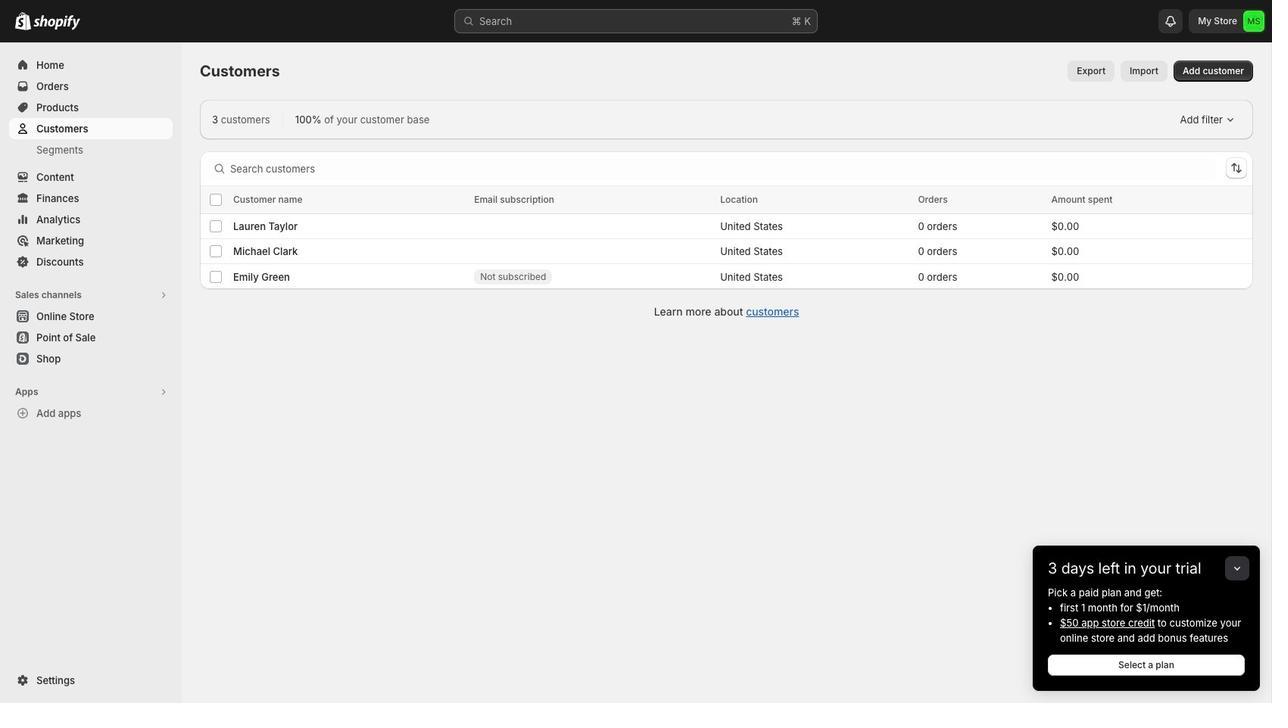 Task type: vqa. For each thing, say whether or not it's contained in the screenshot.
Shopify icon
yes



Task type: describe. For each thing, give the bounding box(es) containing it.
my store image
[[1244, 11, 1265, 32]]

Search customers text field
[[230, 158, 1218, 179]]



Task type: locate. For each thing, give the bounding box(es) containing it.
shopify image
[[33, 15, 80, 30]]

shopify image
[[15, 12, 31, 30]]



